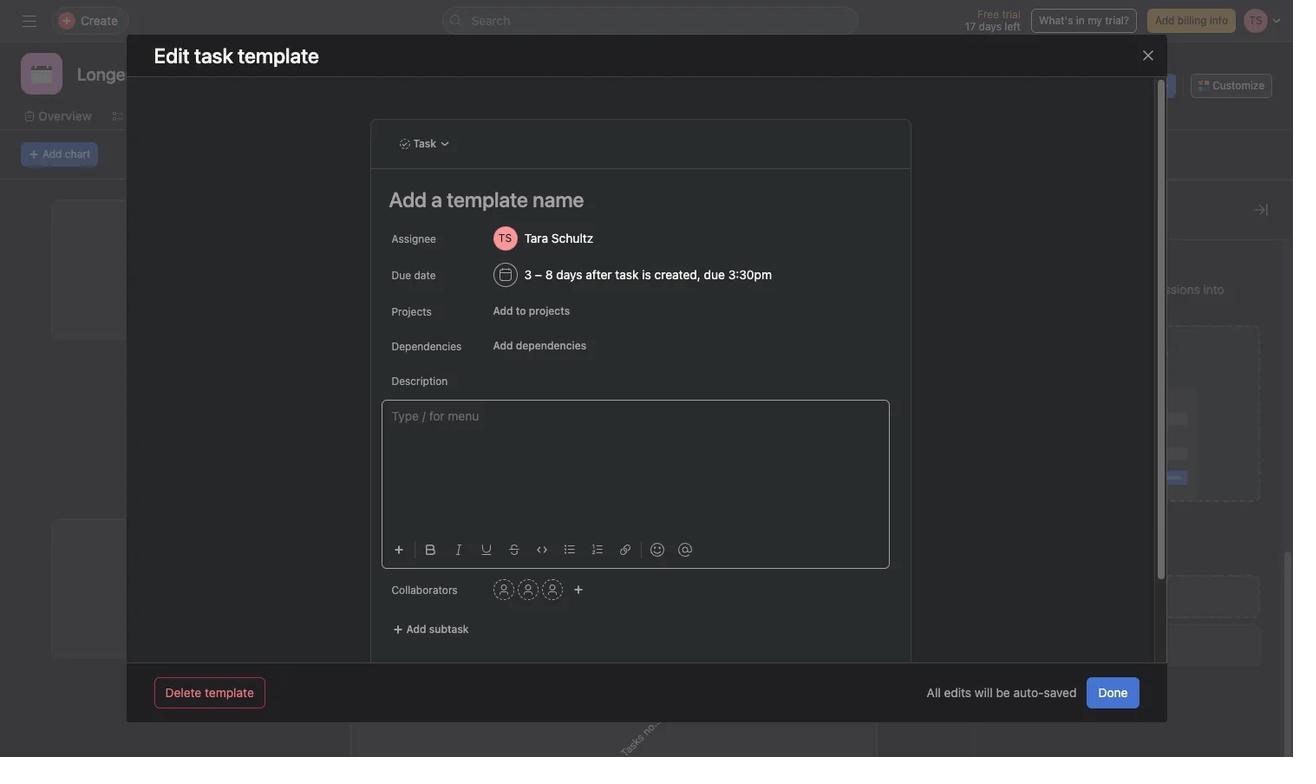 Task type: locate. For each thing, give the bounding box(es) containing it.
1 horizontal spatial form
[[1139, 345, 1169, 361]]

task inside dropdown button
[[615, 267, 639, 282]]

days inside dropdown button
[[556, 267, 582, 282]]

0 vertical spatial tasks
[[430, 213, 460, 227]]

1 tasks from the top
[[430, 213, 460, 227]]

bold image
[[425, 545, 435, 555]]

1 vertical spatial form
[[1139, 345, 1169, 361]]

edit task template
[[154, 43, 319, 68]]

add for add form
[[1109, 345, 1135, 361]]

0 horizontal spatial 3
[[383, 468, 390, 481]]

due
[[391, 269, 411, 282]]

automatically
[[997, 282, 1072, 297]]

automatically turn form submissions into tasks.
[[997, 282, 1225, 316]]

customize
[[1213, 79, 1265, 92]]

all
[[927, 685, 941, 700]]

ts button
[[1039, 75, 1060, 96]]

3 for 3 filters
[[383, 468, 390, 481]]

calendar link
[[320, 107, 386, 126], [495, 107, 560, 126]]

fields
[[912, 261, 941, 274]]

dashboard link
[[581, 107, 658, 126]]

chart
[[65, 147, 90, 160]]

calendar
[[334, 108, 386, 123], [509, 108, 560, 123]]

incomplete for incomplete tasks by completion status
[[363, 213, 427, 227]]

1 calendar from the left
[[334, 108, 386, 123]]

underline image
[[481, 545, 491, 555]]

close image
[[1141, 49, 1155, 62]]

2 vertical spatial incomplete
[[363, 532, 427, 547]]

3
[[524, 267, 531, 282], [383, 468, 390, 481]]

tasks
[[618, 731, 647, 757]]

1 vertical spatial tasks
[[430, 532, 460, 547]]

add left chart
[[43, 147, 62, 160]]

billing
[[1178, 14, 1207, 27]]

0 vertical spatial in
[[1076, 14, 1085, 27]]

add form button
[[990, 325, 1267, 502]]

form down submissions
[[1139, 345, 1169, 361]]

add billing info button
[[1148, 9, 1236, 33]]

17
[[965, 20, 976, 33]]

task inside 1 task template
[[920, 601, 941, 614]]

at mention image
[[678, 543, 691, 557]]

saved
[[1044, 685, 1077, 700]]

all edits will be auto-saved
[[927, 685, 1077, 700]]

messages link
[[699, 107, 771, 126]]

3 for 3 – 8 days after task is created, due 3:30pm
[[524, 267, 531, 282]]

0 vertical spatial form
[[1102, 282, 1128, 297]]

0 horizontal spatial calendar
[[334, 108, 386, 123]]

share button
[[1119, 74, 1177, 98]]

emoji image
[[650, 543, 664, 557]]

subtask
[[429, 623, 469, 636]]

2 tasks from the top
[[430, 532, 460, 547]]

ts
[[1043, 79, 1056, 92]]

1 horizontal spatial in
[[1076, 14, 1085, 27]]

trial
[[1002, 8, 1021, 21]]

0 vertical spatial incomplete
[[363, 213, 427, 227]]

form right turn
[[1102, 282, 1128, 297]]

add to projects
[[493, 304, 570, 317]]

2 calendar link from the left
[[495, 107, 560, 126]]

3 inside button
[[383, 468, 390, 481]]

days inside free trial 17 days left
[[979, 20, 1002, 33]]

forms
[[911, 516, 942, 529]]

1 horizontal spatial days
[[979, 20, 1002, 33]]

italics image
[[453, 545, 463, 555]]

0 vertical spatial 3
[[524, 267, 531, 282]]

1 vertical spatial days
[[556, 267, 582, 282]]

add left subtask on the bottom left of page
[[406, 623, 426, 636]]

0 horizontal spatial form
[[1102, 282, 1128, 297]]

tasks not in a section
[[618, 676, 702, 757]]

add inside button
[[493, 339, 513, 352]]

code image
[[536, 545, 547, 555]]

toolbar
[[386, 530, 889, 569]]

3 left "–"
[[524, 267, 531, 282]]

turn
[[1076, 282, 1099, 297]]

incomplete tasks by section
[[363, 532, 523, 547]]

calendar left the dashboard "link"
[[509, 108, 560, 123]]

task template
[[194, 43, 319, 68]]

incomplete for incomplete
[[617, 393, 665, 441]]

0 horizontal spatial days
[[556, 267, 582, 282]]

add
[[1155, 14, 1175, 27], [43, 147, 62, 160], [493, 304, 513, 317], [493, 339, 513, 352], [1109, 345, 1135, 361], [406, 623, 426, 636]]

3 filters button
[[362, 463, 432, 488]]

description
[[391, 375, 447, 388]]

add down add to projects button on the left
[[493, 339, 513, 352]]

1 vertical spatial in
[[653, 710, 668, 725]]

1 horizontal spatial 3
[[524, 267, 531, 282]]

0 horizontal spatial task
[[615, 267, 639, 282]]

task left is
[[615, 267, 639, 282]]

list
[[127, 108, 147, 123]]

1 horizontal spatial calendar link
[[495, 107, 560, 126]]

task right 1
[[920, 601, 941, 614]]

template inside button
[[205, 685, 254, 700]]

0 horizontal spatial in
[[653, 710, 668, 725]]

0 horizontal spatial template
[[205, 685, 254, 700]]

strikethrough image
[[508, 545, 519, 555]]

3:30pm
[[728, 267, 772, 282]]

left
[[1005, 20, 1021, 33]]

0 vertical spatial task
[[615, 267, 639, 282]]

dependencies
[[516, 339, 586, 352]]

add for add chart
[[43, 147, 62, 160]]

tara schultz
[[524, 231, 593, 245]]

1 horizontal spatial task
[[920, 601, 941, 614]]

add subtask button
[[384, 618, 476, 642]]

days right "8"
[[556, 267, 582, 282]]

filters
[[393, 468, 424, 481]]

calendar left workflow link
[[334, 108, 386, 123]]

list link
[[113, 107, 147, 126]]

add left billing
[[1155, 14, 1175, 27]]

free
[[978, 8, 999, 21]]

in inside "tasks not in a section"
[[653, 710, 668, 725]]

template right "delete"
[[205, 685, 254, 700]]

tasks for by section
[[430, 532, 460, 547]]

tasks left by
[[430, 213, 460, 227]]

projects
[[529, 304, 570, 317]]

1 vertical spatial 3
[[383, 468, 390, 481]]

1 task template
[[905, 601, 948, 630]]

tasks left underline icon
[[430, 532, 460, 547]]

my
[[1088, 14, 1102, 27]]

1 vertical spatial incomplete
[[617, 393, 665, 441]]

completed tasks
[[127, 217, 255, 237]]

task
[[413, 137, 436, 150]]

delete
[[165, 685, 202, 700]]

add for add subtask
[[406, 623, 426, 636]]

days for left
[[979, 20, 1002, 33]]

add left to on the left of the page
[[493, 304, 513, 317]]

0 vertical spatial days
[[979, 20, 1002, 33]]

3 inside dropdown button
[[524, 267, 531, 282]]

share
[[1140, 79, 1169, 92]]

3 left filters
[[383, 468, 390, 481]]

None text field
[[73, 58, 195, 89]]

messages
[[713, 108, 771, 123]]

3 filters
[[383, 468, 424, 481]]

section
[[667, 676, 702, 711]]

1 horizontal spatial template
[[905, 617, 948, 630]]

info
[[1210, 14, 1228, 27]]

insert an object image
[[393, 545, 403, 555]]

search button
[[442, 7, 858, 35]]

0 vertical spatial template
[[905, 617, 948, 630]]

add down 'automatically turn form submissions into tasks.'
[[1109, 345, 1135, 361]]

1 vertical spatial task
[[920, 601, 941, 614]]

what's in my trial?
[[1039, 14, 1129, 27]]

by section
[[464, 532, 523, 547]]

days
[[979, 20, 1002, 33], [556, 267, 582, 282]]

task
[[615, 267, 639, 282], [920, 601, 941, 614]]

1 horizontal spatial calendar
[[509, 108, 560, 123]]

incomplete
[[363, 213, 427, 227], [617, 393, 665, 441], [363, 532, 427, 547]]

1 vertical spatial template
[[205, 685, 254, 700]]

Template Name text field
[[381, 180, 889, 219]]

add or remove collaborators image
[[573, 585, 583, 595]]

form
[[1102, 282, 1128, 297], [1139, 345, 1169, 361]]

template down 1
[[905, 617, 948, 630]]

tasks
[[430, 213, 460, 227], [430, 532, 460, 547]]

in inside what's in my trial? button
[[1076, 14, 1085, 27]]

days right 17
[[979, 20, 1002, 33]]

be
[[996, 685, 1010, 700]]

template
[[905, 617, 948, 630], [205, 685, 254, 700]]

0 horizontal spatial calendar link
[[320, 107, 386, 126]]

after
[[585, 267, 612, 282]]

calendar image
[[31, 63, 52, 84]]



Task type: vqa. For each thing, say whether or not it's contained in the screenshot.
New project or portfolio ICON in the bottom of the page
no



Task type: describe. For each thing, give the bounding box(es) containing it.
assignee
[[391, 232, 436, 245]]

add dependencies
[[493, 339, 586, 352]]

delete template button
[[154, 678, 265, 709]]

edits
[[944, 685, 972, 700]]

link image
[[619, 545, 630, 555]]

what's
[[1039, 14, 1073, 27]]

1 calendar link from the left
[[320, 107, 386, 126]]

workflow
[[420, 108, 474, 123]]

3 – 8 days after task is created, due 3:30pm
[[524, 267, 772, 282]]

dashboard
[[595, 108, 658, 123]]

done
[[1099, 685, 1128, 700]]

date
[[414, 269, 436, 282]]

add for add billing info
[[1155, 14, 1175, 27]]

into
[[1204, 282, 1225, 297]]

form inside 'automatically turn form submissions into tasks.'
[[1102, 282, 1128, 297]]

overview
[[38, 108, 92, 123]]

close details image
[[1254, 203, 1268, 217]]

add chart button
[[21, 142, 98, 167]]

free trial 17 days left
[[965, 8, 1021, 33]]

tara schultz button
[[485, 223, 622, 254]]

files link
[[792, 107, 832, 126]]

add to starred image
[[228, 67, 242, 81]]

8
[[545, 267, 553, 282]]

–
[[535, 267, 542, 282]]

add billing info
[[1155, 14, 1228, 27]]

due date
[[391, 269, 436, 282]]

3 – 8 days after task is created, due 3:30pm button
[[485, 259, 800, 291]]

is
[[642, 267, 651, 282]]

files
[[806, 108, 832, 123]]

will
[[975, 685, 993, 700]]

to
[[516, 304, 526, 317]]

collaborators
[[391, 584, 457, 597]]

numbered list image
[[592, 545, 602, 555]]

bulleted list image
[[564, 545, 574, 555]]

overview link
[[24, 107, 92, 126]]

add to projects button
[[485, 299, 577, 324]]

form inside button
[[1139, 345, 1169, 361]]

created,
[[654, 267, 700, 282]]

due
[[704, 267, 725, 282]]

delete template
[[165, 685, 254, 700]]

search
[[471, 13, 510, 28]]

add dependencies button
[[485, 334, 594, 358]]

dependencies
[[391, 340, 461, 353]]

2 calendar from the left
[[509, 108, 560, 123]]

incomplete for incomplete tasks by section
[[363, 532, 427, 547]]

submissions
[[1131, 282, 1200, 297]]

add for add dependencies
[[493, 339, 513, 352]]

trial?
[[1105, 14, 1129, 27]]

tara
[[524, 231, 548, 245]]

projects
[[391, 305, 431, 318]]

a
[[661, 703, 675, 717]]

customize button
[[1191, 74, 1273, 98]]

task button
[[391, 132, 458, 156]]

add form
[[1109, 345, 1169, 361]]

tasks for by
[[430, 213, 460, 227]]

completion status
[[481, 213, 584, 227]]

incomplete tasks by completion status
[[363, 213, 584, 227]]

1
[[912, 601, 917, 614]]

auto-
[[1014, 685, 1044, 700]]

days for after
[[556, 267, 582, 282]]

what's in my trial? button
[[1031, 9, 1137, 33]]

add subtask
[[406, 623, 469, 636]]

edit
[[154, 43, 190, 68]]

add chart
[[43, 147, 90, 160]]

add for add to projects
[[493, 304, 513, 317]]

search list box
[[442, 7, 858, 35]]

workflow link
[[406, 107, 474, 126]]

tasks.
[[997, 301, 1030, 316]]

not
[[640, 718, 660, 738]]

schultz
[[551, 231, 593, 245]]



